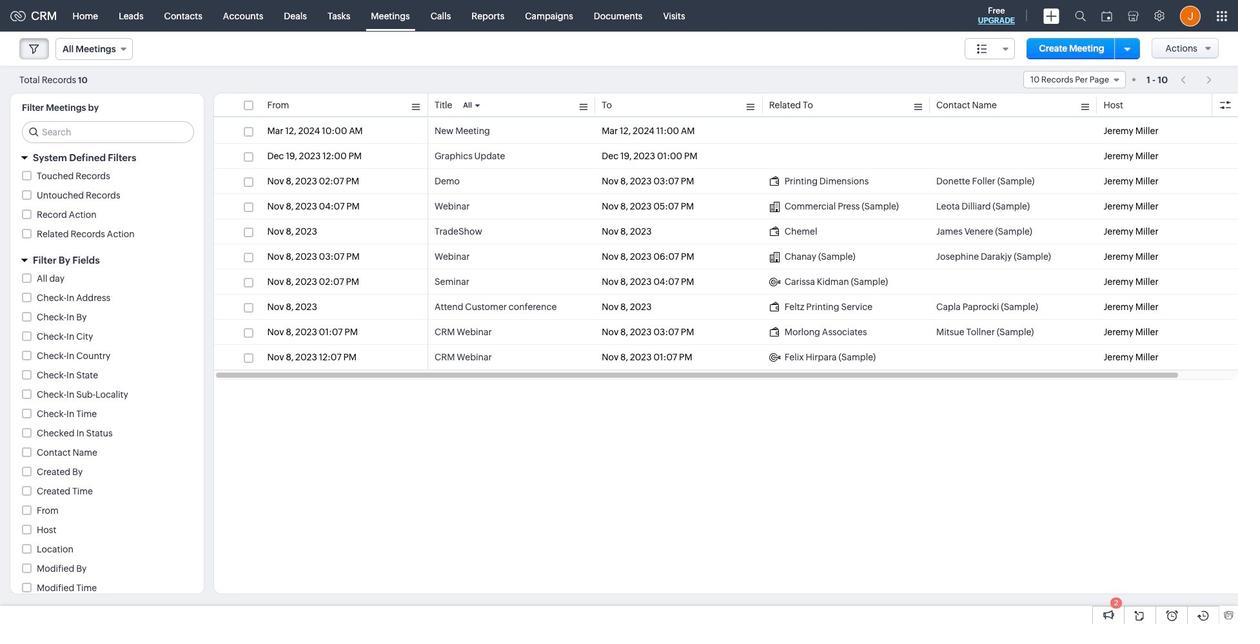 Task type: describe. For each thing, give the bounding box(es) containing it.
none field "size"
[[964, 38, 1015, 59]]

search image
[[1075, 10, 1086, 21]]

size image
[[977, 43, 987, 55]]



Task type: vqa. For each thing, say whether or not it's contained in the screenshot.
middle in
no



Task type: locate. For each thing, give the bounding box(es) containing it.
search element
[[1067, 0, 1094, 32]]

create menu element
[[1036, 0, 1067, 31]]

profile element
[[1172, 0, 1208, 31]]

create menu image
[[1043, 8, 1059, 24]]

Search text field
[[23, 122, 193, 143]]

row group
[[214, 119, 1238, 370]]

profile image
[[1180, 5, 1201, 26]]

None field
[[55, 38, 133, 60], [964, 38, 1015, 59], [1023, 71, 1126, 88], [55, 38, 133, 60], [1023, 71, 1126, 88]]

logo image
[[10, 11, 26, 21]]

calendar image
[[1101, 11, 1112, 21]]

navigation
[[1174, 70, 1219, 89]]



